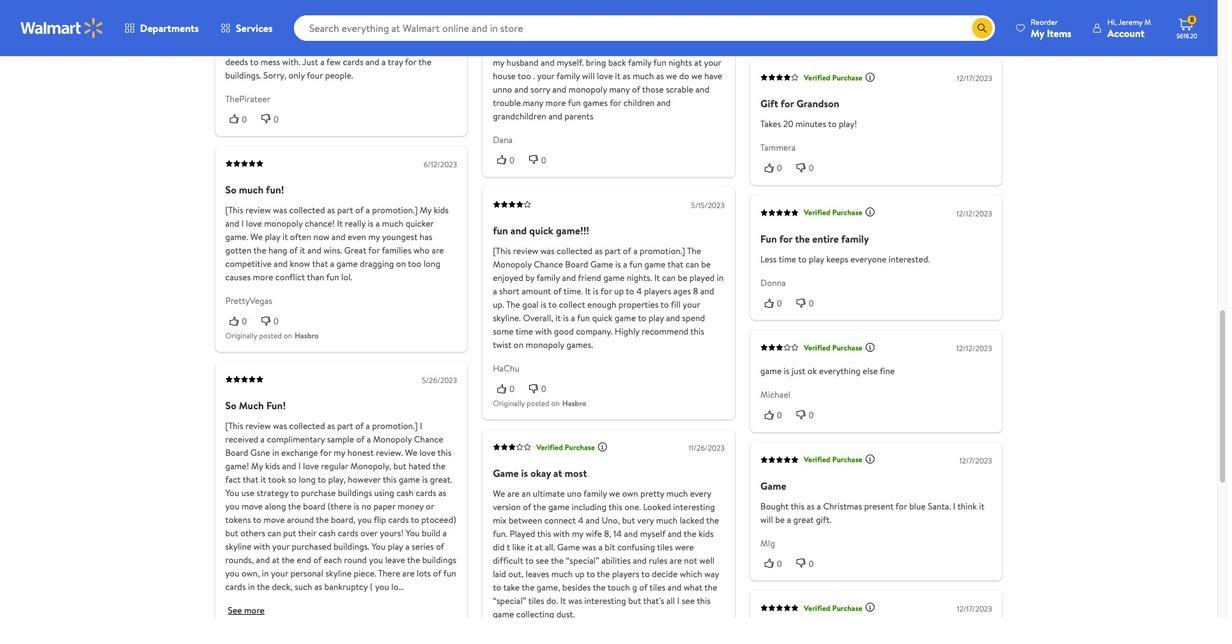 Task type: describe. For each thing, give the bounding box(es) containing it.
game left the collecting
[[493, 609, 514, 619]]

cards down great.
[[416, 487, 436, 500]]

the down own,
[[257, 581, 270, 594]]

with inside [this review was collected as part of a promotion.] i received a complimentary sample of a monopoly chance board gsne in exchange for my honest review.   we love this game! my kids and i love regular monopoly, but hated the fact that it took so long to play, however this game is great. you use strategy to purchase buildings using cash cards as you move along the board (there is no paper money or tokens to move around the board, you flip cards to ptoceed) but others can put their cash cards over yours! you build a skyline with your purchased buildings. you play a series of rounds, and at the end of each round you leave the buildings you own, in your personal  skyline piece. there are lots of fun cards in the deck, such as bankruptcy ( you lo...
[[254, 541, 270, 554]]

buildings. inside go ahead take a chance!  well maybe you should just buy it. familiar game in a brand new package.  simple (relatively) and fast.  not a straight rehash.  no loose cash or property deeds to mess with.  just a few cards and a tray for the buildings.  sorry, only four people.
[[225, 69, 261, 82]]

board inside [this review was collected as part of a promotion.] i received a complimentary sample of a monopoly chance board gsne in exchange for my honest review.   we love this game! my kids and i love regular monopoly, but hated the fact that it took so long to play, however this game is great. you use strategy to purchase buildings using cash cards as you move along the board (there is no paper money or tokens to move around the board, you flip cards to ptoceed) but others can put their cash cards over yours! you build a skyline with your purchased buildings. you play a series of rounds, and at the end of each round you leave the buildings you own, in your personal  skyline piece. there are lots of fun cards in the deck, such as bankruptcy ( you lo...
[[225, 447, 248, 460]]

it inside [this review was collected as part of a promotion.] the monopoly chance board game is a fun game that can be enjoyed by family and friend game nights. it can be played in a short amount of time. it is for up to 4 players ages 8 and up. the goal is to collect enough properties to fill your skyline. overall, it is a fun quick game to play and spend some time with good company. highly recommend this twist on monopoly games.
[[555, 312, 561, 325]]

in right gsne
[[272, 447, 279, 460]]

verified for game
[[804, 454, 830, 465]]

bought this as a christmas present for blue santa. i think it will be a great gift.
[[760, 500, 984, 526]]

or inside [this review was collected as part of a promotion.] i received a complimentary sample of a monopoly chance board gsne in exchange for my honest review.   we love this game! my kids and i love regular monopoly, but hated the fact that it took so long to play, however this game is great. you use strategy to purchase buildings using cash cards as you move along the board (there is no paper money or tokens to move around the board, you flip cards to ptoceed) but others can put their cash cards over yours! you build a skyline with your purchased buildings. you play a series of rounds, and at the end of each round you leave the buildings you own, in your personal  skyline piece. there are lots of fun cards in the deck, such as bankruptcy ( you lo...
[[426, 501, 434, 513]]

i inside "bought this as a christmas present for blue santa. i think it will be a great gift."
[[953, 500, 955, 513]]

departments button
[[114, 13, 210, 43]]

0 horizontal spatial "special"
[[493, 595, 526, 608]]

my inside [this review was collected as part of a promotion.] my kids and i love monopoly chance! it really is a much quicker game. we play it often now and even my youngest has gotten the hang of it and wins. great for families who are competitive and know that a game dragging on too long causes more conflict than fun lol.
[[368, 231, 380, 243]]

0 horizontal spatial interesting
[[584, 595, 626, 608]]

mix
[[493, 515, 507, 527]]

1 horizontal spatial be
[[701, 258, 711, 271]]

to up properties at right
[[626, 285, 634, 298]]

some
[[493, 325, 514, 338]]

leave
[[385, 554, 405, 567]]

thepirateer
[[225, 92, 270, 105]]

package.
[[338, 28, 372, 41]]

12/12/2023 for donna
[[956, 208, 992, 219]]

the right lacked
[[706, 515, 719, 527]]

dana
[[493, 133, 513, 146]]

and down the fill
[[666, 312, 680, 325]]

verified purchase information image for most
[[597, 442, 608, 452]]

was down wife
[[582, 542, 596, 554]]

great.
[[430, 474, 452, 487]]

your up have
[[704, 56, 721, 69]]

the left end
[[282, 554, 295, 567]]

piece.
[[354, 568, 376, 581]]

and up game.
[[225, 217, 239, 230]]

hi, jeremy m account
[[1107, 16, 1151, 40]]

posted for fun!
[[259, 331, 282, 341]]

ultimate
[[533, 488, 565, 501]]

i inside we are an ultimate uno family we own pretty much every version of the game including this one.  looked interesting mix between connect 4 and uno, but very much lacked the fun.  played this with my wife 8, 14 and myself and the kids did t like it at all.  game was a bit confusing tiles were difficult to see the "special" abilities and rules are not well laid out, leaves much up to the players to decide which way to take the game, besides the touch g of tiles and what the "special" tiles do.  it was interesting but that's all i see this game collecting dust.
[[677, 595, 680, 608]]

for inside "bought this as a christmas present for blue santa. i think it will be a great gift."
[[896, 500, 907, 513]]

lol.
[[341, 271, 352, 284]]

game inside [this review was collected as part of a promotion.] my kids and i love monopoly chance! it really is a much quicker game. we play it often now and even my youngest has gotten the hang of it and wins. great for families who are competitive and know that a game dragging on too long causes more conflict than fun lol.
[[337, 258, 358, 270]]

my inside [this review was collected as part of a promotion.] i received a complimentary sample of a monopoly chance board gsne in exchange for my honest review.   we love this game! my kids and i love regular monopoly, but hated the fact that it took so long to play, however this game is great. you use strategy to purchase buildings using cash cards as you move along the board (there is no paper money or tokens to move around the board, you flip cards to ptoceed) but others can put their cash cards over yours! you build a skyline with your purchased buildings. you play a series of rounds, and at the end of each round you leave the buildings you own, in your personal  skyline piece. there are lots of fun cards in the deck, such as bankruptcy ( you lo...
[[334, 447, 345, 460]]

with inside we are an ultimate uno family we own pretty much every version of the game including this one.  looked interesting mix between connect 4 and uno, but very much lacked the fun.  played this with my wife 8, 14 and myself and the kids did t like it at all.  game was a bit confusing tiles were difficult to see the "special" abilities and rules are not well laid out, leaves much up to the players to decide which way to take the game, besides the touch g of tiles and what the "special" tiles do.  it was interesting but that's all i see this game collecting dust.
[[553, 528, 570, 541]]

cards down own,
[[225, 581, 246, 594]]

game inside [this review was collected as part of a promotion.] the monopoly chance board game is a fun game that can be enjoyed by family and friend game nights. it can be played in a short amount of time. it is for up to 4 players ages 8 and up. the goal is to collect enough properties to fill your skyline. overall, it is a fun quick game to play and spend some time with good company. highly recommend this twist on monopoly games.
[[590, 258, 613, 271]]

purchased
[[292, 541, 331, 554]]

as up sample on the bottom of page
[[327, 420, 335, 433]]

in inside [this review was collected as part of a promotion.] the monopoly chance board game is a fun game that can be enjoyed by family and friend game nights. it can be played in a short amount of time. it is for up to 4 players ages 8 and up. the goal is to collect enough properties to fill your skyline. overall, it is a fun quick game to play and spend some time with good company. highly recommend this twist on monopoly games.
[[717, 272, 724, 284]]

0 vertical spatial skyline
[[225, 541, 251, 554]]

competitive
[[225, 258, 272, 270]]

your inside [this review was collected as part of a promotion.] the monopoly chance board game is a fun game that can be enjoyed by family and friend game nights. it can be played in a short amount of time. it is for up to 4 players ages 8 and up. the goal is to collect enough properties to fill your skyline. overall, it is a fun quick game to play and spend some time with good company. highly recommend this twist on monopoly games.
[[683, 298, 700, 311]]

should
[[384, 15, 409, 28]]

was for fun!
[[273, 204, 287, 217]]

game up connect
[[548, 501, 569, 514]]

that inside [this review was collected as part of a promotion.] my kids and i love monopoly chance! it really is a much quicker game. we play it often now and even my youngest has gotten the hang of it and wins. great for families who are competitive and know that a game dragging on too long causes more conflict than fun lol.
[[312, 258, 328, 270]]

game up the 'michael'
[[760, 365, 782, 378]]

put
[[283, 527, 296, 540]]

game right friend
[[603, 272, 625, 284]]

and down loose
[[365, 55, 379, 68]]

in inside go ahead take a chance!  well maybe you should just buy it. familiar game in a brand new package.  simple (relatively) and fast.  not a straight rehash.  no loose cash or property deeds to mess with.  just a few cards and a tray for the buildings.  sorry, only four people.
[[281, 28, 288, 41]]

my inside reorder my items
[[1031, 26, 1044, 40]]

review for much
[[245, 204, 271, 217]]

this up "all." on the left bottom of page
[[537, 528, 551, 541]]

difficult
[[493, 555, 523, 568]]

ok
[[807, 365, 817, 378]]

cash inside go ahead take a chance!  well maybe you should just buy it. familiar game in a brand new package.  simple (relatively) and fast.  not a straight rehash.  no loose cash or property deeds to mess with.  just a few cards and a tray for the buildings.  sorry, only four people.
[[381, 42, 398, 55]]

over
[[360, 527, 378, 540]]

families
[[382, 244, 411, 257]]

part for fun and quick game!!!
[[605, 245, 621, 258]]

play inside [this review was collected as part of a promotion.] my kids and i love monopoly chance! it really is a much quicker game. we play it often now and even my youngest has gotten the hang of it and wins. great for families who are competitive and know that a game dragging on too long causes more conflict than fun lol.
[[265, 231, 280, 243]]

chance inside [this review was collected as part of a promotion.] the monopoly chance board game is a fun game that can be enjoyed by family and friend game nights. it can be played in a short amount of time. it is for up to 4 players ages 8 and up. the goal is to collect enough properties to fill your skyline. overall, it is a fun quick game to play and spend some time with good company. highly recommend this twist on monopoly games.
[[534, 258, 563, 271]]

i down exchange
[[298, 460, 301, 473]]

this inside "bought this as a christmas present for blue santa. i think it will be a great gift."
[[791, 500, 805, 513]]

game inside [this review was collected as part of a promotion.] i received a complimentary sample of a monopoly chance board gsne in exchange for my honest review.   we love this game! my kids and i love regular monopoly, but hated the fact that it took so long to play, however this game is great. you use strategy to purchase buildings using cash cards as you move along the board (there is no paper money or tokens to move around the board, you flip cards to ptoceed) but others can put their cash cards over yours! you build a skyline with your purchased buildings. you play a series of rounds, and at the end of each round you leave the buildings you own, in your personal  skyline piece. there are lots of fun cards in the deck, such as bankruptcy ( you lo...
[[399, 474, 420, 487]]

too inside [this review was collected as part of a promotion.] my kids and i love monopoly chance! it really is a much quicker game. we play it often now and even my youngest has gotten the hang of it and wins. great for families who are competitive and know that a game dragging on too long causes more conflict than fun lol.
[[408, 258, 421, 270]]

so inside christmas gift for my son.i can not wait for game night after christmas.both my sons love playing board games so dose my husband and myself. bring back family fun nights at your house too . your family will love it as much as we do  we have unno and sorry and monopoly many of those scrable and trouble.many more fun games for children and grandchildren and parents
[[686, 43, 694, 55]]

fact
[[225, 474, 241, 487]]

happy
[[493, 8, 520, 22]]

and right sorry
[[552, 83, 566, 96]]

it inside christmas gift for my son.i can not wait for game night after christmas.both my sons love playing board games so dose my husband and myself. bring back family fun nights at your house too . your family will love it as much as we do  we have unno and sorry and monopoly many of those scrable and trouble.many more fun games for children and grandchildren and parents
[[615, 69, 620, 82]]

great
[[344, 244, 366, 257]]

the up the around
[[288, 501, 301, 513]]

hasbro for so much fun!
[[295, 331, 319, 341]]

kids inside [this review was collected as part of a promotion.] my kids and i love monopoly chance! it really is a much quicker game. we play it often now and even my youngest has gotten the hang of it and wins. great for families who are competitive and know that a game dragging on too long causes more conflict than fun lol.
[[434, 204, 449, 217]]

t
[[507, 542, 510, 554]]

in left the 'north'
[[522, 8, 530, 22]]

skyline.
[[493, 312, 521, 325]]

and up all
[[668, 582, 682, 595]]

played
[[689, 272, 715, 284]]

go
[[225, 15, 237, 28]]

long inside [this review was collected as part of a promotion.] my kids and i love monopoly chance! it really is a much quicker game. we play it often now and even my youngest has gotten the hang of it and wins. great for families who are competitive and know that a game dragging on too long causes more conflict than fun lol.
[[423, 258, 440, 270]]

posted for quick
[[527, 398, 549, 409]]

as up many
[[623, 69, 630, 82]]

around
[[287, 514, 314, 527]]

to up purchase
[[318, 474, 326, 487]]

1 vertical spatial tiles
[[650, 582, 665, 595]]

to up leaves
[[525, 555, 534, 568]]

your right .
[[537, 69, 555, 82]]

purchase for gift for grandson
[[832, 72, 862, 83]]

0 vertical spatial time
[[779, 253, 796, 266]]

1 horizontal spatial you
[[372, 541, 386, 554]]

monopoly,
[[350, 460, 391, 473]]

night
[[682, 29, 702, 42]]

verified purchase for game
[[804, 454, 862, 465]]

on inside [this review was collected as part of a promotion.] my kids and i love monopoly chance! it really is a much quicker game. we play it often now and even my youngest has gotten the hang of it and wins. great for families who are competitive and know that a game dragging on too long causes more conflict than fun lol.
[[396, 258, 406, 270]]

play down fun for the entire family
[[809, 253, 824, 266]]

amount
[[522, 285, 551, 298]]

(
[[370, 581, 373, 594]]

game up highly
[[615, 312, 636, 325]]

along
[[265, 501, 286, 513]]

gift.
[[816, 514, 831, 526]]

1 horizontal spatial buildings
[[422, 554, 456, 567]]

rules
[[649, 555, 668, 568]]

0 vertical spatial games
[[659, 43, 684, 55]]

1 horizontal spatial move
[[263, 514, 285, 527]]

decide
[[652, 568, 678, 581]]

are down were
[[670, 555, 682, 568]]

the down way
[[704, 582, 717, 595]]

0 vertical spatial tiles
[[657, 542, 673, 554]]

that inside [this review was collected as part of a promotion.] i received a complimentary sample of a monopoly chance board gsne in exchange for my honest review.   we love this game! my kids and i love regular monopoly, but hated the fact that it took so long to play, however this game is great. you use strategy to purchase buildings using cash cards as you move along the board (there is no paper money or tokens to move around the board, you flip cards to ptoceed) but others can put their cash cards over yours! you build a skyline with your purchased buildings. you play a series of rounds, and at the end of each round you leave the buildings you own, in your personal  skyline piece. there are lots of fun cards in the deck, such as bankruptcy ( you lo...
[[243, 474, 258, 487]]

complimentary
[[267, 434, 325, 446]]

cards down the board,
[[338, 527, 358, 540]]

game up version
[[493, 467, 519, 481]]

the down lacked
[[684, 528, 697, 541]]

are inside [this review was collected as part of a promotion.] i received a complimentary sample of a monopoly chance board gsne in exchange for my honest review.   we love this game! my kids and i love regular monopoly, but hated the fact that it took so long to play, however this game is great. you use strategy to purchase buildings using cash cards as you move along the board (there is no paper money or tokens to move around the board, you flip cards to ptoceed) but others can put their cash cards over yours! you build a skyline with your purchased buildings. you play a series of rounds, and at the end of each round you leave the buildings you own, in your personal  skyline piece. there are lots of fun cards in the deck, such as bankruptcy ( you lo...
[[402, 568, 415, 581]]

all.
[[545, 542, 555, 554]]

this up "uno,"
[[608, 501, 622, 514]]

0 vertical spatial see
[[536, 555, 549, 568]]

4 inside we are an ultimate uno family we own pretty much every version of the game including this one.  looked interesting mix between connect 4 and uno, but very much lacked the fun.  played this with my wife 8, 14 and myself and the kids did t like it at all.  game was a bit confusing tiles were difficult to see the "special" abilities and rules are not well laid out, leaves much up to the players to decide which way to take the game, besides the touch g of tiles and what the "special" tiles do.  it was interesting but that's all i see this game collecting dust.
[[578, 515, 584, 527]]

and down those
[[657, 96, 671, 109]]

bring
[[586, 56, 606, 69]]

fun up the nights.
[[629, 258, 642, 271]]

originally for and
[[493, 398, 525, 409]]

everything
[[819, 365, 861, 378]]

family inside we are an ultimate uno family we own pretty much every version of the game including this one.  looked interesting mix between connect 4 and uno, but very much lacked the fun.  played this with my wife 8, 14 and myself and the kids did t like it at all.  game was a bit confusing tiles were difficult to see the "special" abilities and rules are not well laid out, leaves much up to the players to decide which way to take the game, besides the touch g of tiles and what the "special" tiles do.  it was interesting but that's all i see this game collecting dust.
[[584, 488, 607, 501]]

12/12/2023 for michael
[[956, 343, 992, 354]]

this inside [this review was collected as part of a promotion.] the monopoly chance board game is a fun game that can be enjoyed by family and friend game nights. it can be played in a short amount of time. it is for up to 4 players ages 8 and up. the goal is to collect enough properties to fill your skyline. overall, it is a fun quick game to play and spend some time with good company. highly recommend this twist on monopoly games.
[[690, 325, 704, 338]]

unno
[[493, 83, 512, 96]]

game up the nights.
[[644, 258, 666, 271]]

has
[[420, 231, 432, 243]]

think
[[957, 500, 977, 513]]

good
[[554, 325, 574, 338]]

out,
[[508, 568, 524, 581]]

was for fun!
[[273, 420, 287, 433]]

fun up the company.
[[577, 312, 590, 325]]

people.
[[325, 69, 353, 82]]

play!
[[839, 118, 857, 131]]

0 vertical spatial you
[[225, 487, 239, 500]]

all
[[666, 595, 675, 608]]

to right strategy
[[290, 487, 299, 500]]

and down have
[[695, 83, 709, 96]]

sample
[[327, 434, 354, 446]]

0 horizontal spatial the
[[506, 298, 520, 311]]

your down put
[[272, 541, 290, 554]]

hated
[[409, 460, 431, 473]]

one.
[[625, 501, 641, 514]]

do.
[[546, 595, 558, 608]]

properties
[[618, 298, 659, 311]]

monopoly inside christmas gift for my son.i can not wait for game night after christmas.both my sons love playing board games so dose my husband and myself. bring back family fun nights at your house too . your family will love it as much as we do  we have unno and sorry and monopoly many of those scrable and trouble.many more fun games for children and grandchildren and parents
[[568, 83, 607, 96]]

at right okay on the left bottom of the page
[[553, 467, 562, 481]]

do
[[679, 69, 689, 82]]

enjoyed
[[493, 272, 523, 284]]

but down g
[[628, 595, 641, 608]]

1 vertical spatial just
[[792, 365, 805, 378]]

verified purchase for game is okay at most
[[536, 442, 595, 453]]

cards inside go ahead take a chance!  well maybe you should just buy it. familiar game in a brand new package.  simple (relatively) and fast.  not a straight rehash.  no loose cash or property deeds to mess with.  just a few cards and a tray for the buildings.  sorry, only four people.
[[343, 55, 363, 68]]

you inside go ahead take a chance!  well maybe you should just buy it. familiar game in a brand new package.  simple (relatively) and fast.  not a straight rehash.  no loose cash or property deeds to mess with.  just a few cards and a tray for the buildings.  sorry, only four people.
[[367, 15, 382, 28]]

wait
[[627, 29, 643, 42]]

played
[[510, 528, 535, 541]]

flip
[[374, 514, 386, 527]]

1 vertical spatial you
[[406, 527, 420, 540]]

round
[[344, 554, 367, 567]]

fun
[[760, 232, 777, 246]]

love inside [this review was collected as part of a promotion.] my kids and i love monopoly chance! it really is a much quicker game. we play it often now and even my youngest has gotten the hang of it and wins. great for families who are competitive and know that a game dragging on too long causes more conflict than fun lol.
[[246, 217, 262, 230]]

in right own,
[[262, 568, 269, 581]]

you down no
[[358, 514, 372, 527]]

as down great.
[[438, 487, 446, 500]]

uno,
[[602, 515, 620, 527]]

2 vertical spatial more
[[244, 605, 265, 618]]

the down "all." on the left bottom of page
[[551, 555, 564, 568]]

you up piece.
[[369, 554, 383, 567]]

husband
[[507, 56, 539, 69]]

great
[[793, 514, 814, 526]]

twist
[[493, 339, 512, 351]]

1 vertical spatial cash
[[396, 487, 414, 500]]

love down exchange
[[303, 460, 319, 473]]

everyone
[[850, 253, 886, 266]]

to down properties at right
[[638, 312, 646, 325]]

0 vertical spatial the
[[687, 245, 701, 258]]

verified for fun for the entire family
[[804, 207, 830, 218]]

which
[[680, 568, 702, 581]]

you up tokens
[[225, 501, 239, 513]]

lacked
[[680, 515, 704, 527]]

my left sons
[[554, 43, 565, 55]]

at inside [this review was collected as part of a promotion.] i received a complimentary sample of a monopoly chance board gsne in exchange for my honest review.   we love this game! my kids and i love regular monopoly, but hated the fact that it took so long to play, however this game is great. you use strategy to purchase buildings using cash cards as you move along the board (there is no paper money or tokens to move around the board, you flip cards to ptoceed) but others can put their cash cards over yours! you build a skyline with your purchased buildings. you play a series of rounds, and at the end of each round you leave the buildings you own, in your personal  skyline piece. there are lots of fun cards in the deck, such as bankruptcy ( you lo...
[[272, 554, 280, 567]]

fun left nights
[[653, 56, 666, 69]]

i inside [this review was collected as part of a promotion.] my kids and i love monopoly chance! it really is a much quicker game. we play it often now and even my youngest has gotten the hang of it and wins. great for families who are competitive and know that a game dragging on too long causes more conflict than fun lol.
[[241, 217, 244, 230]]

donna
[[760, 277, 786, 289]]

0 vertical spatial move
[[242, 501, 263, 513]]

1 vertical spatial games
[[583, 96, 608, 109]]

much
[[239, 399, 264, 413]]

love down the bring
[[597, 69, 613, 82]]

is inside [this review was collected as part of a promotion.] my kids and i love monopoly chance! it really is a much quicker game. we play it often now and even my youngest has gotten the hang of it and wins. great for families who are competitive and know that a game dragging on too long causes more conflict than fun lol.
[[368, 217, 373, 230]]

at inside we are an ultimate uno family we own pretty much every version of the game including this one.  looked interesting mix between connect 4 and uno, but very much lacked the fun.  played this with my wife 8, 14 and myself and the kids did t like it at all.  game was a bit confusing tiles were difficult to see the "special" abilities and rules are not well laid out, leaves much up to the players to decide which way to take the game, besides the touch g of tiles and what the "special" tiles do.  it was interesting but that's all i see this game collecting dust.
[[535, 542, 543, 554]]

game inside christmas gift for my son.i can not wait for game night after christmas.both my sons love playing board games so dose my husband and myself. bring back family fun nights at your house too . your family will love it as much as we do  we have unno and sorry and monopoly many of those scrable and trouble.many more fun games for children and grandchildren and parents
[[659, 29, 680, 42]]

wife
[[586, 528, 602, 541]]

the down leaves
[[522, 582, 535, 595]]

the up great.
[[433, 460, 445, 473]]

as inside "bought this as a christmas present for blue santa. i think it will be a great gift."
[[807, 500, 815, 513]]

as up those
[[656, 69, 664, 82]]

confusing
[[617, 542, 655, 554]]

this up "using"
[[383, 474, 397, 487]]

an
[[522, 488, 531, 501]]

much inside christmas gift for my son.i can not wait for game night after christmas.both my sons love playing board games so dose my husband and myself. bring back family fun nights at your house too . your family will love it as much as we do  we have unno and sorry and monopoly many of those scrable and trouble.many more fun games for children and grandchildren and parents
[[633, 69, 654, 82]]

up.
[[493, 298, 504, 311]]

2 vertical spatial cash
[[319, 527, 336, 540]]

fun up enjoyed
[[493, 224, 508, 238]]

collected for fun and quick game!!!
[[557, 245, 593, 258]]

the down ultimate
[[533, 501, 546, 514]]

it down often
[[300, 244, 305, 257]]

will inside "bought this as a christmas present for blue santa. i think it will be a great gift."
[[760, 514, 773, 526]]

1 vertical spatial skyline
[[325, 568, 352, 581]]

2 horizontal spatial we
[[691, 69, 702, 82]]

and left the myself.
[[541, 56, 555, 69]]

review for and
[[513, 245, 538, 258]]

it inside [this review was collected as part of a promotion.] my kids and i love monopoly chance! it really is a much quicker game. we play it often now and even my youngest has gotten the hang of it and wins. great for families who are competitive and know that a game dragging on too long causes more conflict than fun lol.
[[337, 217, 343, 230]]

on inside [this review was collected as part of a promotion.] the monopoly chance board game is a fun game that can be enjoyed by family and friend game nights. it can be played in a short amount of time. it is for up to 4 players ages 8 and up. the goal is to collect enough properties to fill your skyline. overall, it is a fun quick game to play and spend some time with good company. highly recommend this twist on monopoly games.
[[514, 339, 524, 351]]

and down played in the right top of the page
[[700, 285, 714, 298]]

your up "deck,"
[[271, 568, 288, 581]]

my up "house"
[[493, 56, 504, 69]]

much inside [this review was collected as part of a promotion.] my kids and i love monopoly chance! it really is a much quicker game. we play it often now and even my youngest has gotten the hang of it and wins. great for families who are competitive and know that a game dragging on too long causes more conflict than fun lol.
[[382, 217, 403, 230]]

verified purchase for gift for grandson
[[804, 72, 862, 83]]

collected for so much fun!
[[289, 204, 325, 217]]

and down "confusing"
[[633, 555, 647, 568]]

leaves
[[526, 568, 549, 581]]

my up sons
[[563, 29, 575, 42]]

a inside we are an ultimate uno family we own pretty much every version of the game including this one.  looked interesting mix between connect 4 and uno, but very much lacked the fun.  played this with my wife 8, 14 and myself and the kids did t like it at all.  game was a bit confusing tiles were difficult to see the "special" abilities and rules are not well laid out, leaves much up to the players to decide which way to take the game, besides the touch g of tiles and what the "special" tiles do.  it was interesting but that's all i see this game collecting dust.
[[598, 542, 603, 554]]

family up less time to play keeps everyone interested.
[[841, 232, 869, 246]]

fun inside [this review was collected as part of a promotion.] i received a complimentary sample of a monopoly chance board gsne in exchange for my honest review.   we love this game! my kids and i love regular monopoly, but hated the fact that it took so long to play, however this game is great. you use strategy to purchase buildings using cash cards as you move along the board (there is no paper money or tokens to move around the board, you flip cards to ptoceed) but others can put their cash cards over yours! you build a skyline with your purchased buildings. you play a series of rounds, and at the end of each round you leave the buildings you own, in your personal  skyline piece. there are lots of fun cards in the deck, such as bankruptcy ( you lo...
[[443, 568, 456, 581]]

0 vertical spatial interesting
[[673, 501, 715, 514]]

i up hated at the left bottom
[[420, 420, 422, 433]]

up inside we are an ultimate uno family we own pretty much every version of the game including this one.  looked interesting mix between connect 4 and uno, but very much lacked the fun.  played this with my wife 8, 14 and myself and the kids did t like it at all.  game was a bit confusing tiles were difficult to see the "special" abilities and rules are not well laid out, leaves much up to the players to decide which way to take the game, besides the touch g of tiles and what the "special" tiles do.  it was interesting but that's all i see this game collecting dust.
[[575, 568, 585, 581]]

1 horizontal spatial see
[[682, 595, 695, 608]]

play inside [this review was collected as part of a promotion.] the monopoly chance board game is a fun game that can be enjoyed by family and friend game nights. it can be played in a short amount of time. it is for up to 4 players ages 8 and up. the goal is to collect enough properties to fill your skyline. overall, it is a fun quick game to play and spend some time with good company. highly recommend this twist on monopoly games.
[[648, 312, 664, 325]]

playing
[[605, 43, 632, 55]]

[this for much
[[225, 204, 243, 217]]

5/15/2023
[[691, 200, 725, 211]]

new
[[321, 28, 336, 41]]

the down abilities
[[597, 568, 610, 581]]

quick inside [this review was collected as part of a promotion.] the monopoly chance board game is a fun game that can be enjoyed by family and friend game nights. it can be played in a short amount of time. it is for up to 4 players ages 8 and up. the goal is to collect enough properties to fill your skyline. overall, it is a fun quick game to play and spend some time with good company. highly recommend this twist on monopoly games.
[[592, 312, 613, 325]]

to left the fill
[[661, 298, 669, 311]]

Walmart Site-Wide search field
[[294, 15, 995, 41]]

8 inside 8 $618.20
[[1190, 14, 1194, 25]]

board inside [this review was collected as part of a promotion.] i received a complimentary sample of a monopoly chance board gsne in exchange for my honest review.   we love this game! my kids and i love regular monopoly, but hated the fact that it took so long to play, however this game is great. you use strategy to purchase buildings using cash cards as you move along the board (there is no paper money or tokens to move around the board, you flip cards to ptoceed) but others can put their cash cards over yours! you build a skyline with your purchased buildings. you play a series of rounds, and at the end of each round you leave the buildings you own, in your personal  skyline piece. there are lots of fun cards in the deck, such as bankruptcy ( you lo...
[[303, 501, 325, 513]]

and up own,
[[256, 554, 270, 567]]

up inside [this review was collected as part of a promotion.] the monopoly chance board game is a fun game that can be enjoyed by family and friend game nights. it can be played in a short amount of time. it is for up to 4 players ages 8 and up. the goal is to collect enough properties to fill your skyline. overall, it is a fun quick game to play and spend some time with good company. highly recommend this twist on monopoly games.
[[614, 285, 624, 298]]

those
[[642, 83, 664, 96]]

the left touch
[[593, 582, 606, 595]]

and right 14
[[624, 528, 638, 541]]

see more button
[[228, 605, 265, 618]]

take inside we are an ultimate uno family we own pretty much every version of the game including this one.  looked interesting mix between connect 4 and uno, but very much lacked the fun.  played this with my wife 8, 14 and myself and the kids did t like it at all.  game was a bit confusing tiles were difficult to see the "special" abilities and rules are not well laid out, leaves much up to the players to decide which way to take the game, besides the touch g of tiles and what the "special" tiles do.  it was interesting but that's all i see this game collecting dust.
[[503, 582, 520, 595]]

at inside christmas gift for my son.i can not wait for game night after christmas.both my sons love playing board games so dose my husband and myself. bring back family fun nights at your house too . your family will love it as much as we do  we have unno and sorry and monopoly many of those scrable and trouble.many more fun games for children and grandchildren and parents
[[694, 56, 702, 69]]

to down fun for the entire family
[[798, 253, 807, 266]]

it up hang on the top
[[282, 231, 288, 243]]

diane
[[760, 6, 783, 19]]

to up others
[[253, 514, 261, 527]]

mlg
[[760, 537, 775, 550]]

fun!
[[266, 183, 284, 197]]

cards up yours!
[[388, 514, 409, 527]]

players inside [this review was collected as part of a promotion.] the monopoly chance board game is a fun game that can be enjoyed by family and friend game nights. it can be played in a short amount of time. it is for up to 4 players ages 8 and up. the goal is to collect enough properties to fill your skyline. overall, it is a fun quick game to play and spend some time with good company. highly recommend this twist on monopoly games.
[[644, 285, 671, 298]]

verified purchase information image for tammera
[[865, 72, 875, 82]]

monopoly inside [this review was collected as part of a promotion.] i received a complimentary sample of a monopoly chance board gsne in exchange for my honest review.   we love this game! my kids and i love regular monopoly, but hated the fact that it took so long to play, however this game is great. you use strategy to purchase buildings using cash cards as you move along the board (there is no paper money or tokens to move around the board, you flip cards to ptoceed) but others can put their cash cards over yours! you build a skyline with your purchased buildings. you play a series of rounds, and at the end of each round you leave the buildings you own, in your personal  skyline piece. there are lots of fun cards in the deck, such as bankruptcy ( you lo...
[[373, 434, 412, 446]]

it down friend
[[585, 285, 591, 298]]

and left parents
[[548, 110, 562, 122]]



Task type: vqa. For each thing, say whether or not it's contained in the screenshot.


Task type: locate. For each thing, give the bounding box(es) containing it.
that
[[312, 258, 328, 270], [668, 258, 683, 271], [243, 474, 258, 487]]

0 horizontal spatial players
[[612, 568, 639, 581]]

so for so much fun!
[[225, 183, 236, 197]]

gsne
[[250, 447, 270, 460]]

just
[[411, 15, 425, 28], [792, 365, 805, 378]]

12/17/2023 for tammera's verified purchase information image
[[957, 73, 992, 84]]

took
[[268, 474, 286, 487]]

as
[[623, 69, 630, 82], [656, 69, 664, 82], [327, 204, 335, 217], [595, 245, 603, 258], [327, 420, 335, 433], [438, 487, 446, 500], [807, 500, 815, 513], [314, 581, 322, 594]]

will inside christmas gift for my son.i can not wait for game night after christmas.both my sons love playing board games so dose my husband and myself. bring back family fun nights at your house too . your family will love it as much as we do  we have unno and sorry and monopoly many of those scrable and trouble.many more fun games for children and grandchildren and parents
[[582, 69, 595, 82]]

love up game.
[[246, 217, 262, 230]]

be down bought
[[775, 514, 785, 526]]

verified purchase information image for family
[[865, 207, 875, 217]]

and down now
[[307, 244, 321, 257]]

1 vertical spatial [this
[[493, 245, 511, 258]]

1 vertical spatial long
[[299, 474, 316, 487]]

tiles up the collecting
[[528, 595, 544, 608]]

verified purchase information image for michael
[[865, 342, 875, 352]]

play up recommend
[[648, 312, 664, 325]]

to down laid
[[493, 582, 501, 595]]

with inside [this review was collected as part of a promotion.] the monopoly chance board game is a fun game that can be enjoyed by family and friend game nights. it can be played in a short amount of time. it is for up to 4 players ages 8 and up. the goal is to collect enough properties to fill your skyline. overall, it is a fun quick game to play and spend some time with good company. highly recommend this twist on monopoly games.
[[535, 325, 552, 338]]

1 verified purchase information image from the top
[[865, 72, 875, 82]]

it.
[[443, 15, 450, 28]]

promotion.] inside [this review was collected as part of a promotion.] my kids and i love monopoly chance! it really is a much quicker game. we play it often now and even my youngest has gotten the hang of it and wins. great for families who are competitive and know that a game dragging on too long causes more conflict than fun lol.
[[372, 204, 418, 217]]

games up parents
[[583, 96, 608, 109]]

are
[[432, 244, 444, 257], [507, 488, 520, 501], [670, 555, 682, 568], [402, 568, 415, 581]]

collected inside [this review was collected as part of a promotion.] i received a complimentary sample of a monopoly chance board gsne in exchange for my honest review.   we love this game! my kids and i love regular monopoly, but hated the fact that it took so long to play, however this game is great. you use strategy to purchase buildings using cash cards as you move along the board (there is no paper money or tokens to move around the board, you flip cards to ptoceed) but others can put their cash cards over yours! you build a skyline with your purchased buildings. you play a series of rounds, and at the end of each round you leave the buildings you own, in your personal  skyline piece. there are lots of fun cards in the deck, such as bankruptcy ( you lo...
[[289, 420, 325, 433]]

8,
[[604, 528, 611, 541]]

2 vertical spatial be
[[775, 514, 785, 526]]

verified purchase information image
[[865, 207, 875, 217], [597, 442, 608, 452], [865, 454, 875, 465]]

it inside "bought this as a christmas present for blue santa. i think it will be a great gift."
[[979, 500, 984, 513]]

time inside [this review was collected as part of a promotion.] the monopoly chance board game is a fun game that can be enjoyed by family and friend game nights. it can be played in a short amount of time. it is for up to 4 players ages 8 and up. the goal is to collect enough properties to fill your skyline. overall, it is a fun quick game to play and spend some time with good company. highly recommend this twist on monopoly games.
[[516, 325, 533, 338]]

buildings down however
[[338, 487, 372, 500]]

house
[[493, 69, 516, 82]]

1 vertical spatial buildings.
[[334, 541, 369, 554]]

see down what
[[682, 595, 695, 608]]

2 vertical spatial [this
[[225, 420, 243, 433]]

and up wins.
[[332, 231, 346, 243]]

1 horizontal spatial originally
[[493, 398, 525, 409]]

your
[[704, 56, 721, 69], [537, 69, 555, 82], [683, 298, 700, 311], [272, 541, 290, 554], [271, 568, 288, 581]]

1 vertical spatial interesting
[[584, 595, 626, 608]]

1 vertical spatial so
[[288, 474, 297, 487]]

1 vertical spatial verified purchase information image
[[865, 342, 875, 352]]

of inside christmas gift for my son.i can not wait for game night after christmas.both my sons love playing board games so dose my husband and myself. bring back family fun nights at your house too . your family will love it as much as we do  we have unno and sorry and monopoly many of those scrable and trouble.many more fun games for children and grandchildren and parents
[[632, 83, 640, 96]]

christmas gift for my son.i can not wait for game night after christmas.both my sons love playing board games so dose my husband and myself. bring back family fun nights at your house too . your family will love it as much as we do  we have unno and sorry and monopoly many of those scrable and trouble.many more fun games for children and grandchildren and parents
[[493, 29, 723, 122]]

time down overall,
[[516, 325, 533, 338]]

we inside [this review was collected as part of a promotion.] i received a complimentary sample of a monopoly chance board gsne in exchange for my honest review.   we love this game! my kids and i love regular monopoly, but hated the fact that it took so long to play, however this game is great. you use strategy to purchase buildings using cash cards as you move along the board (there is no paper money or tokens to move around the board, you flip cards to ptoceed) but others can put their cash cards over yours! you build a skyline with your purchased buildings. you play a series of rounds, and at the end of each round you leave the buildings you own, in your personal  skyline piece. there are lots of fun cards in the deck, such as bankruptcy ( you lo...
[[405, 447, 417, 460]]

kids up quicker
[[434, 204, 449, 217]]

promotion.] for so much fun!
[[372, 204, 418, 217]]

players inside we are an ultimate uno family we own pretty much every version of the game including this one.  looked interesting mix between connect 4 and uno, but very much lacked the fun.  played this with my wife 8, 14 and myself and the kids did t like it at all.  game was a bit confusing tiles were difficult to see the "special" abilities and rules are not well laid out, leaves much up to the players to decide which way to take the game, besides the touch g of tiles and what the "special" tiles do.  it was interesting but that's all i see this game collecting dust.
[[612, 568, 639, 581]]

i
[[241, 217, 244, 230], [420, 420, 422, 433], [298, 460, 301, 473], [953, 500, 955, 513], [677, 595, 680, 608]]

1 vertical spatial not
[[684, 555, 697, 568]]

more
[[545, 96, 566, 109], [253, 271, 273, 284], [244, 605, 265, 618]]

2 vertical spatial review
[[245, 420, 271, 433]]

know
[[290, 258, 310, 270]]

reorder
[[1031, 16, 1058, 27]]

i right all
[[677, 595, 680, 608]]

part for so much fun!
[[337, 204, 353, 217]]

gift
[[760, 97, 778, 111]]

not inside christmas gift for my son.i can not wait for game night after christmas.both my sons love playing board games so dose my husband and myself. bring back family fun nights at your house too . your family will love it as much as we do  we have unno and sorry and monopoly many of those scrable and trouble.many more fun games for children and grandchildren and parents
[[612, 29, 625, 42]]

board inside christmas gift for my son.i can not wait for game night after christmas.both my sons love playing board games so dose my husband and myself. bring back family fun nights at your house too . your family will love it as much as we do  we have unno and sorry and monopoly many of those scrable and trouble.many more fun games for children and grandchildren and parents
[[634, 43, 657, 55]]

it inside we are an ultimate uno family we own pretty much every version of the game including this one.  looked interesting mix between connect 4 and uno, but very much lacked the fun.  played this with my wife 8, 14 and myself and the kids did t like it at all.  game was a bit confusing tiles were difficult to see the "special" abilities and rules are not well laid out, leaves much up to the players to decide which way to take the game, besides the touch g of tiles and what the "special" tiles do.  it was interesting but that's all i see this game collecting dust.
[[527, 542, 533, 554]]

0 vertical spatial promotion.]
[[372, 204, 418, 217]]

the left entire
[[795, 232, 810, 246]]

minutes
[[796, 118, 826, 131]]

verified for gift for grandson
[[804, 72, 830, 83]]

1 horizontal spatial monopoly
[[493, 258, 532, 271]]

i up game.
[[241, 217, 244, 230]]

to down rules
[[641, 568, 650, 581]]

just inside go ahead take a chance!  well maybe you should just buy it. familiar game in a brand new package.  simple (relatively) and fast.  not a straight rehash.  no loose cash or property deeds to mess with.  just a few cards and a tray for the buildings.  sorry, only four people.
[[411, 15, 425, 28]]

0 horizontal spatial posted
[[259, 331, 282, 341]]

1 horizontal spatial kids
[[434, 204, 449, 217]]

so much fun!
[[225, 399, 286, 413]]

christmas up christmas.both
[[493, 29, 532, 42]]

much left every
[[666, 488, 688, 501]]

this up great.
[[438, 447, 451, 460]]

chance! inside go ahead take a chance!  well maybe you should just buy it. familiar game in a brand new package.  simple (relatively) and fast.  not a straight rehash.  no loose cash or property deeds to mess with.  just a few cards and a tray for the buildings.  sorry, only four people.
[[289, 15, 319, 28]]

trouble.many
[[493, 96, 543, 109]]

so left much
[[225, 399, 236, 413]]

go ahead take a chance!  well maybe you should just buy it. familiar game in a brand new package.  simple (relatively) and fast.  not a straight rehash.  no loose cash or property deeds to mess with.  just a few cards and a tray for the buildings.  sorry, only four people.
[[225, 15, 450, 82]]

1 vertical spatial originally
[[493, 398, 525, 409]]

[this for much
[[225, 420, 243, 433]]

0 vertical spatial verified purchase information image
[[865, 72, 875, 82]]

take inside go ahead take a chance!  well maybe you should just buy it. familiar game in a brand new package.  simple (relatively) and fast.  not a straight rehash.  no loose cash or property deeds to mess with.  just a few cards and a tray for the buildings.  sorry, only four people.
[[264, 15, 280, 28]]

causes
[[225, 271, 251, 284]]

8
[[1190, 14, 1194, 25], [693, 285, 698, 298]]

4 inside [this review was collected as part of a promotion.] the monopoly chance board game is a fun game that can be enjoyed by family and friend game nights. it can be played in a short amount of time. it is for up to 4 players ages 8 and up. the goal is to collect enough properties to fill your skyline. overall, it is a fun quick game to play and spend some time with good company. highly recommend this twist on monopoly games.
[[636, 285, 642, 298]]

1 vertical spatial or
[[426, 501, 434, 513]]

purchase for fun for the entire family
[[832, 207, 862, 218]]

hasbro down than
[[295, 331, 319, 341]]

part inside [this review was collected as part of a promotion.] the monopoly chance board game is a fun game that can be enjoyed by family and friend game nights. it can be played in a short amount of time. it is for up to 4 players ages 8 and up. the goal is to collect enough properties to fill your skyline. overall, it is a fun quick game to play and spend some time with good company. highly recommend this twist on monopoly games.
[[605, 245, 621, 258]]

are inside [this review was collected as part of a promotion.] my kids and i love monopoly chance! it really is a much quicker game. we play it often now and even my youngest has gotten the hang of it and wins. great for families who are competitive and know that a game dragging on too long causes more conflict than fun lol.
[[432, 244, 444, 257]]

0 horizontal spatial buildings
[[338, 487, 372, 500]]

and down hang on the top
[[274, 258, 288, 270]]

0
[[242, 114, 247, 124], [274, 114, 279, 124], [509, 155, 514, 165], [541, 155, 546, 165], [777, 163, 782, 173], [809, 163, 814, 173], [777, 298, 782, 309], [809, 298, 814, 309], [242, 316, 247, 327], [274, 316, 279, 327], [509, 384, 514, 394], [541, 384, 546, 394], [777, 410, 782, 421], [809, 410, 814, 421], [777, 559, 782, 569], [809, 559, 814, 569]]

family up amount
[[536, 272, 560, 284]]

originally posted on hasbro for quick
[[493, 398, 586, 409]]

to down money
[[411, 514, 419, 527]]

"special" down out,
[[493, 595, 526, 608]]

review for much
[[245, 420, 271, 433]]

no
[[361, 501, 371, 513]]

too
[[518, 69, 531, 82], [408, 258, 421, 270]]

much left fun!
[[239, 183, 263, 197]]

kids inside we are an ultimate uno family we own pretty much every version of the game including this one.  looked interesting mix between connect 4 and uno, but very much lacked the fun.  played this with my wife 8, 14 and myself and the kids did t like it at all.  game was a bit confusing tiles were difficult to see the "special" abilities and rules are not well laid out, leaves much up to the players to decide which way to take the game, besides the touch g of tiles and what the "special" tiles do.  it was interesting but that's all i see this game collecting dust.
[[699, 528, 714, 541]]

we
[[250, 231, 263, 243], [405, 447, 417, 460], [493, 488, 505, 501]]

1 horizontal spatial my
[[420, 204, 432, 217]]

review inside [this review was collected as part of a promotion.] i received a complimentary sample of a monopoly chance board gsne in exchange for my honest review.   we love this game! my kids and i love regular monopoly, but hated the fact that it took so long to play, however this game is great. you use strategy to purchase buildings using cash cards as you move along the board (there is no paper money or tokens to move around the board, you flip cards to ptoceed) but others can put their cash cards over yours! you build a skyline with your purchased buildings. you play a series of rounds, and at the end of each round you leave the buildings you own, in your personal  skyline piece. there are lots of fun cards in the deck, such as bankruptcy ( you lo...
[[245, 420, 271, 433]]

originally for much
[[225, 331, 257, 341]]

promotion.] for so much fun!
[[372, 420, 418, 433]]

1 horizontal spatial the
[[687, 245, 701, 258]]

it right think
[[979, 500, 984, 513]]

1 vertical spatial players
[[612, 568, 639, 581]]

2 12/17/2023 from the top
[[957, 604, 992, 615]]

verified for game is okay at most
[[536, 442, 563, 453]]

in down own,
[[248, 581, 255, 594]]

play inside [this review was collected as part of a promotion.] i received a complimentary sample of a monopoly chance board gsne in exchange for my honest review.   we love this game! my kids and i love regular monopoly, but hated the fact that it took so long to play, however this game is great. you use strategy to purchase buildings using cash cards as you move along the board (there is no paper money or tokens to move around the board, you flip cards to ptoceed) but others can put their cash cards over yours! you build a skyline with your purchased buildings. you play a series of rounds, and at the end of each round you leave the buildings you own, in your personal  skyline piece. there are lots of fun cards in the deck, such as bankruptcy ( you lo...
[[388, 541, 403, 554]]

promotion.] up youngest
[[372, 204, 418, 217]]

or inside go ahead take a chance!  well maybe you should just buy it. familiar game in a brand new package.  simple (relatively) and fast.  not a straight rehash.  no loose cash or property deeds to mess with.  just a few cards and a tray for the buildings.  sorry, only four people.
[[400, 42, 409, 55]]

four
[[307, 69, 323, 82]]

not inside we are an ultimate uno family we own pretty much every version of the game including this one.  looked interesting mix between connect 4 and uno, but very much lacked the fun.  played this with my wife 8, 14 and myself and the kids did t like it at all.  game was a bit confusing tiles were difficult to see the "special" abilities and rules are not well laid out, leaves much up to the players to decide which way to take the game, besides the touch g of tiles and what the "special" tiles do.  it was interesting but that's all i see this game collecting dust.
[[684, 555, 697, 568]]

1 vertical spatial take
[[503, 582, 520, 595]]

and up enjoyed
[[510, 224, 527, 238]]

exchange
[[281, 447, 318, 460]]

1 vertical spatial monopoly
[[264, 217, 303, 230]]

0 horizontal spatial monopoly
[[264, 217, 303, 230]]

0 vertical spatial or
[[400, 42, 409, 55]]

0 horizontal spatial just
[[411, 15, 425, 28]]

was inside [this review was collected as part of a promotion.] my kids and i love monopoly chance! it really is a much quicker game. we play it often now and even my youngest has gotten the hang of it and wins. great for families who are competitive and know that a game dragging on too long causes more conflict than fun lol.
[[273, 204, 287, 217]]

buildings. up round
[[334, 541, 369, 554]]

christmas inside christmas gift for my son.i can not wait for game night after christmas.both my sons love playing board games so dose my husband and myself. bring back family fun nights at your house too . your family will love it as much as we do  we have unno and sorry and monopoly many of those scrable and trouble.many more fun games for children and grandchildren and parents
[[493, 29, 532, 42]]

my inside [this review was collected as part of a promotion.] my kids and i love monopoly chance! it really is a much quicker game. we play it often now and even my youngest has gotten the hang of it and wins. great for families who are competitive and know that a game dragging on too long causes more conflict than fun lol.
[[420, 204, 432, 217]]

[this review was collected as part of a promotion.] i received a complimentary sample of a monopoly chance board gsne in exchange for my honest review.   we love this game! my kids and i love regular monopoly, but hated the fact that it took so long to play, however this game is great. you use strategy to purchase buildings using cash cards as you move along the board (there is no paper money or tokens to move around the board, you flip cards to ptoceed) but others can put their cash cards over yours! you build a skyline with your purchased buildings. you play a series of rounds, and at the end of each round you leave the buildings you own, in your personal  skyline piece. there are lots of fun cards in the deck, such as bankruptcy ( you lo...
[[225, 420, 456, 594]]

was inside [this review was collected as part of a promotion.] the monopoly chance board game is a fun game that can be enjoyed by family and friend game nights. it can be played in a short amount of time. it is for up to 4 players ages 8 and up. the goal is to collect enough properties to fill your skyline. overall, it is a fun quick game to play and spend some time with good company. highly recommend this twist on monopoly games.
[[540, 245, 555, 258]]

game left night
[[659, 29, 680, 42]]

hang
[[268, 244, 287, 257]]

but down review.
[[393, 460, 406, 473]]

tiles up rules
[[657, 542, 673, 554]]

and up wife
[[586, 515, 600, 527]]

promotion.] for fun and quick game!!!
[[640, 245, 685, 258]]

0 vertical spatial take
[[264, 15, 280, 28]]

less time to play keeps everyone interested.
[[760, 253, 930, 266]]

1 vertical spatial verified purchase information image
[[597, 442, 608, 452]]

0 vertical spatial not
[[612, 29, 625, 42]]

for inside [this review was collected as part of a promotion.] my kids and i love monopoly chance! it really is a much quicker game. we play it often now and even my youngest has gotten the hang of it and wins. great for families who are competitive and know that a game dragging on too long causes more conflict than fun lol.
[[368, 244, 380, 257]]

1 vertical spatial board
[[303, 501, 325, 513]]

friend
[[578, 272, 601, 284]]

[this up the received
[[225, 420, 243, 433]]

game inside we are an ultimate uno family we own pretty much every version of the game including this one.  looked interesting mix between connect 4 and uno, but very much lacked the fun.  played this with my wife 8, 14 and myself and the kids did t like it at all.  game was a bit confusing tiles were difficult to see the "special" abilities and rules are not well laid out, leaves much up to the players to decide which way to take the game, besides the touch g of tiles and what the "special" tiles do.  it was interesting but that's all i see this game collecting dust.
[[557, 542, 580, 554]]

my right even
[[368, 231, 380, 243]]

8 up $618.20
[[1190, 14, 1194, 25]]

0 vertical spatial "special"
[[566, 555, 599, 568]]

can inside [this review was collected as part of a promotion.] i received a complimentary sample of a monopoly chance board gsne in exchange for my honest review.   we love this game! my kids and i love regular monopoly, but hated the fact that it took so long to play, however this game is great. you use strategy to purchase buildings using cash cards as you move along the board (there is no paper money or tokens to move around the board, you flip cards to ptoceed) but others can put their cash cards over yours! you build a skyline with your purchased buildings. you play a series of rounds, and at the end of each round you leave the buildings you own, in your personal  skyline piece. there are lots of fun cards in the deck, such as bankruptcy ( you lo...
[[268, 527, 281, 540]]

others
[[240, 527, 265, 540]]

originally posted on hasbro for fun!
[[225, 331, 319, 341]]

what
[[684, 582, 702, 595]]

2 horizontal spatial with
[[553, 528, 570, 541]]

see
[[228, 605, 242, 618]]

monopoly inside [this review was collected as part of a promotion.] my kids and i love monopoly chance! it really is a much quicker game. we play it often now and even my youngest has gotten the hang of it and wins. great for families who are competitive and know that a game dragging on too long causes more conflict than fun lol.
[[264, 217, 303, 230]]

we right game.
[[250, 231, 263, 243]]

[this up game.
[[225, 204, 243, 217]]

collected for so much fun!
[[289, 420, 325, 433]]

takes 20 minutes to play!
[[760, 118, 857, 131]]

using
[[374, 487, 394, 500]]

2 vertical spatial part
[[337, 420, 353, 433]]

much
[[633, 69, 654, 82], [239, 183, 263, 197], [382, 217, 403, 230], [666, 488, 688, 501], [656, 515, 677, 527], [551, 568, 573, 581]]

1 vertical spatial the
[[506, 298, 520, 311]]

quicker
[[406, 217, 434, 230]]

chance inside [this review was collected as part of a promotion.] i received a complimentary sample of a monopoly chance board gsne in exchange for my honest review.   we love this game! my kids and i love regular monopoly, but hated the fact that it took so long to play, however this game is great. you use strategy to purchase buildings using cash cards as you move along the board (there is no paper money or tokens to move around the board, you flip cards to ptoceed) but others can put their cash cards over yours! you build a skyline with your purchased buildings. you play a series of rounds, and at the end of each round you leave the buildings you own, in your personal  skyline piece. there are lots of fun cards in the deck, such as bankruptcy ( you lo...
[[414, 434, 443, 446]]

this down spend
[[690, 325, 704, 338]]

0 vertical spatial 12/12/2023
[[956, 208, 992, 219]]

and
[[225, 42, 239, 55], [365, 55, 379, 68], [541, 56, 555, 69], [514, 83, 528, 96], [552, 83, 566, 96], [695, 83, 709, 96], [657, 96, 671, 109], [548, 110, 562, 122], [225, 217, 239, 230], [510, 224, 527, 238], [332, 231, 346, 243], [307, 244, 321, 257], [274, 258, 288, 270], [562, 272, 576, 284], [700, 285, 714, 298], [666, 312, 680, 325], [282, 460, 296, 473], [586, 515, 600, 527], [624, 528, 638, 541], [668, 528, 682, 541], [256, 554, 270, 567], [633, 555, 647, 568], [668, 582, 682, 595]]

takes
[[760, 118, 781, 131]]

blue
[[909, 500, 926, 513]]

see more
[[228, 605, 265, 618]]

1 horizontal spatial too
[[518, 69, 531, 82]]

0 horizontal spatial not
[[612, 29, 625, 42]]

2 vertical spatial tiles
[[528, 595, 544, 608]]

brand
[[296, 28, 318, 41]]

abilities
[[601, 555, 631, 568]]

0 vertical spatial chance
[[534, 258, 563, 271]]

to up 'besides' at the left of page
[[587, 568, 595, 581]]

games
[[659, 43, 684, 55], [583, 96, 608, 109]]

[this inside [this review was collected as part of a promotion.] i received a complimentary sample of a monopoly chance board gsne in exchange for my honest review.   we love this game! my kids and i love regular monopoly, but hated the fact that it took so long to play, however this game is great. you use strategy to purchase buildings using cash cards as you move along the board (there is no paper money or tokens to move around the board, you flip cards to ptoceed) but others can put their cash cards over yours! you build a skyline with your purchased buildings. you play a series of rounds, and at the end of each round you leave the buildings you own, in your personal  skyline piece. there are lots of fun cards in the deck, such as bankruptcy ( you lo...
[[225, 420, 243, 433]]

Search search field
[[294, 15, 995, 41]]

too left .
[[518, 69, 531, 82]]

in
[[522, 8, 530, 22], [281, 28, 288, 41], [717, 272, 724, 284], [272, 447, 279, 460], [262, 568, 269, 581], [248, 581, 255, 594]]

1 horizontal spatial buildings.
[[334, 541, 369, 554]]

2 12/12/2023 from the top
[[956, 343, 992, 354]]

my inside we are an ultimate uno family we own pretty much every version of the game including this one.  looked interesting mix between connect 4 and uno, but very much lacked the fun.  played this with my wife 8, 14 and myself and the kids did t like it at all.  game was a bit confusing tiles were difficult to see the "special" abilities and rules are not well laid out, leaves much up to the players to decide which way to take the game, besides the touch g of tiles and what the "special" tiles do.  it was interesting but that's all i see this game collecting dust.
[[572, 528, 584, 541]]

0 horizontal spatial or
[[400, 42, 409, 55]]

purchase
[[301, 487, 336, 500]]

0 vertical spatial chance!
[[289, 15, 319, 28]]

verified purchase information image
[[865, 72, 875, 82], [865, 342, 875, 352], [865, 603, 875, 613]]

0 vertical spatial quick
[[529, 224, 553, 238]]

0 vertical spatial 8
[[1190, 14, 1194, 25]]

0 vertical spatial buildings.
[[225, 69, 261, 82]]

own
[[622, 488, 638, 501]]

2 horizontal spatial you
[[406, 527, 420, 540]]

we inside we are an ultimate uno family we own pretty much every version of the game including this one.  looked interesting mix between connect 4 and uno, but very much lacked the fun.  played this with my wife 8, 14 and myself and the kids did t like it at all.  game was a bit confusing tiles were difficult to see the "special" abilities and rules are not well laid out, leaves much up to the players to decide which way to take the game, besides the touch g of tiles and what the "special" tiles do.  it was interesting but that's all i see this game collecting dust.
[[609, 488, 620, 501]]

1 horizontal spatial just
[[792, 365, 805, 378]]

it right do.
[[560, 595, 566, 608]]

1 vertical spatial too
[[408, 258, 421, 270]]

it up good
[[555, 312, 561, 325]]

collected up often
[[289, 204, 325, 217]]

1 vertical spatial we
[[405, 447, 417, 460]]

we inside we are an ultimate uno family we own pretty much every version of the game including this one.  looked interesting mix between connect 4 and uno, but very much lacked the fun.  played this with my wife 8, 14 and myself and the kids did t like it at all.  game was a bit confusing tiles were difficult to see the "special" abilities and rules are not well laid out, leaves much up to the players to decide which way to take the game, besides the touch g of tiles and what the "special" tiles do.  it was interesting but that's all i see this game collecting dust.
[[493, 488, 505, 501]]

with down overall,
[[535, 325, 552, 338]]

long inside [this review was collected as part of a promotion.] i received a complimentary sample of a monopoly chance board gsne in exchange for my honest review.   we love this game! my kids and i love regular monopoly, but hated the fact that it took so long to play, however this game is great. you use strategy to purchase buildings using cash cards as you move along the board (there is no paper money or tokens to move around the board, you flip cards to ptoceed) but others can put their cash cards over yours! you build a skyline with your purchased buildings. you play a series of rounds, and at the end of each round you leave the buildings you own, in your personal  skyline piece. there are lots of fun cards in the deck, such as bankruptcy ( you lo...
[[299, 474, 316, 487]]

are right who
[[432, 244, 444, 257]]

personal
[[290, 568, 323, 581]]

purchase for game is okay at most
[[565, 442, 595, 453]]

0 horizontal spatial christmas
[[493, 29, 532, 42]]

part for so much fun!
[[337, 420, 353, 433]]

fun inside [this review was collected as part of a promotion.] my kids and i love monopoly chance! it really is a much quicker game. we play it often now and even my youngest has gotten the hang of it and wins. great for families who are competitive and know that a game dragging on too long causes more conflict than fun lol.
[[326, 271, 339, 284]]

0 horizontal spatial buildings.
[[225, 69, 261, 82]]

1 vertical spatial 12/17/2023
[[957, 604, 992, 615]]

kids inside [this review was collected as part of a promotion.] i received a complimentary sample of a monopoly chance board gsne in exchange for my honest review.   we love this game! my kids and i love regular monopoly, but hated the fact that it took so long to play, however this game is great. you use strategy to purchase buildings using cash cards as you move along the board (there is no paper money or tokens to move around the board, you flip cards to ptoceed) but others can put their cash cards over yours! you build a skyline with your purchased buildings. you play a series of rounds, and at the end of each round you leave the buildings you own, in your personal  skyline piece. there are lots of fun cards in the deck, such as bankruptcy ( you lo...
[[265, 460, 280, 473]]

[this for and
[[493, 245, 511, 258]]

1 horizontal spatial monopoly
[[526, 339, 564, 351]]

1 horizontal spatial will
[[760, 514, 773, 526]]

after
[[704, 29, 723, 42]]

and up were
[[668, 528, 682, 541]]

board up game! on the bottom left of the page
[[225, 447, 248, 460]]

play up hang on the top
[[265, 231, 280, 243]]

originally posted on hasbro
[[225, 331, 319, 341], [493, 398, 586, 409]]

chance! up now
[[305, 217, 335, 230]]

game down hated at the left bottom
[[399, 474, 420, 487]]

such
[[295, 581, 312, 594]]

1 vertical spatial so
[[225, 399, 236, 413]]

0 vertical spatial kids
[[434, 204, 449, 217]]

3 verified purchase information image from the top
[[865, 603, 875, 613]]

verified purchase for fun for the entire family
[[804, 207, 862, 218]]

1 vertical spatial 8
[[693, 285, 698, 298]]

monopoly inside [this review was collected as part of a promotion.] the monopoly chance board game is a fun game that can be enjoyed by family and friend game nights. it can be played in a short amount of time. it is for up to 4 players ages 8 and up. the goal is to collect enough properties to fill your skyline. overall, it is a fun quick game to play and spend some time with good company. highly recommend this twist on monopoly games.
[[493, 258, 532, 271]]

monopoly up review.
[[373, 434, 412, 446]]

christmas.both
[[493, 43, 552, 55]]

collected
[[289, 204, 325, 217], [557, 245, 593, 258], [289, 420, 325, 433]]

14
[[613, 528, 622, 541]]

purchase for game
[[832, 454, 862, 465]]

my down gsne
[[251, 460, 263, 473]]

fun up parents
[[568, 96, 581, 109]]

search icon image
[[977, 23, 987, 33]]

0 horizontal spatial too
[[408, 258, 421, 270]]

0 vertical spatial will
[[582, 69, 595, 82]]

and up deeds
[[225, 42, 239, 55]]

1 horizontal spatial we
[[405, 447, 417, 460]]

0 vertical spatial collected
[[289, 204, 325, 217]]

so for so much fun!
[[225, 399, 236, 413]]

as inside [this review was collected as part of a promotion.] my kids and i love monopoly chance! it really is a much quicker game. we play it often now and even my youngest has gotten the hang of it and wins. great for families who are competitive and know that a game dragging on too long causes more conflict than fun lol.
[[327, 204, 335, 217]]

enough
[[587, 298, 616, 311]]

laid
[[493, 568, 506, 581]]

family inside [this review was collected as part of a promotion.] the monopoly chance board game is a fun game that can be enjoyed by family and friend game nights. it can be played in a short amount of time. it is for up to 4 players ages 8 and up. the goal is to collect enough properties to fill your skyline. overall, it is a fun quick game to play and spend some time with good company. highly recommend this twist on monopoly games.
[[536, 272, 560, 284]]

part
[[337, 204, 353, 217], [605, 245, 621, 258], [337, 420, 353, 433]]

2 vertical spatial verified purchase information image
[[865, 454, 875, 465]]

and up time.
[[562, 272, 576, 284]]

however
[[348, 474, 381, 487]]

collect
[[559, 298, 585, 311]]

you up simple on the left of page
[[367, 15, 382, 28]]

touch
[[608, 582, 630, 595]]

collected up complimentary
[[289, 420, 325, 433]]

1 horizontal spatial posted
[[527, 398, 549, 409]]

highly
[[615, 325, 640, 338]]

[this inside [this review was collected as part of a promotion.] my kids and i love monopoly chance! it really is a much quicker game. we play it often now and even my youngest has gotten the hang of it and wins. great for families who are competitive and know that a game dragging on too long causes more conflict than fun lol.
[[225, 204, 243, 217]]

1 vertical spatial more
[[253, 271, 273, 284]]

time right less
[[779, 253, 796, 266]]

very
[[637, 515, 654, 527]]

promotion.] inside [this review was collected as part of a promotion.] i received a complimentary sample of a monopoly chance board gsne in exchange for my honest review.   we love this game! my kids and i love regular monopoly, but hated the fact that it took so long to play, however this game is great. you use strategy to purchase buildings using cash cards as you move along the board (there is no paper money or tokens to move around the board, you flip cards to ptoceed) but others can put their cash cards over yours! you build a skyline with your purchased buildings. you play a series of rounds, and at the end of each round you leave the buildings you own, in your personal  skyline piece. there are lots of fun cards in the deck, such as bankruptcy ( you lo...
[[372, 420, 418, 433]]

0 button
[[225, 113, 257, 126], [257, 113, 289, 126], [493, 154, 525, 167], [525, 154, 556, 167], [760, 162, 792, 175], [792, 162, 824, 175], [760, 297, 792, 310], [792, 297, 824, 310], [225, 315, 257, 328], [257, 315, 289, 328], [493, 383, 525, 396], [525, 383, 556, 396], [760, 409, 792, 422], [792, 409, 824, 422], [760, 558, 792, 571], [792, 558, 824, 571]]

the inside [this review was collected as part of a promotion.] my kids and i love monopoly chance! it really is a much quicker game. we play it often now and even my youngest has gotten the hang of it and wins. great for families who are competitive and know that a game dragging on too long causes more conflict than fun lol.
[[253, 244, 266, 257]]

monopoly up often
[[264, 217, 303, 230]]

for
[[550, 29, 561, 42], [645, 29, 657, 42], [405, 55, 416, 68], [610, 96, 621, 109], [781, 97, 794, 111], [779, 232, 793, 246], [368, 244, 380, 257], [601, 285, 612, 298], [320, 447, 332, 460], [896, 500, 907, 513]]

services
[[236, 21, 273, 35]]

0 horizontal spatial time
[[516, 325, 533, 338]]

0 horizontal spatial originally
[[225, 331, 257, 341]]

game up the lol.
[[337, 258, 358, 270]]

who
[[413, 244, 430, 257]]

take down out,
[[503, 582, 520, 595]]

8 inside [this review was collected as part of a promotion.] the monopoly chance board game is a fun game that can be enjoyed by family and friend game nights. it can be played in a short amount of time. it is for up to 4 players ages 8 and up. the goal is to collect enough properties to fill your skyline. overall, it is a fun quick game to play and spend some time with good company. highly recommend this twist on monopoly games.
[[693, 285, 698, 298]]

purchase
[[832, 72, 862, 83], [832, 207, 862, 218], [832, 342, 862, 353], [565, 442, 595, 453], [832, 454, 862, 465], [832, 603, 862, 614]]

but down one.
[[622, 515, 635, 527]]

but
[[393, 460, 406, 473], [622, 515, 635, 527], [225, 527, 238, 540], [628, 595, 641, 608]]

recommend
[[642, 325, 688, 338]]

review down the so much fun!
[[245, 204, 271, 217]]

really
[[345, 217, 366, 230]]

cash right their
[[319, 527, 336, 540]]

that inside [this review was collected as part of a promotion.] the monopoly chance board game is a fun game that can be enjoyed by family and friend game nights. it can be played in a short amount of time. it is for up to 4 players ages 8 and up. the goal is to collect enough properties to fill your skyline. overall, it is a fun quick game to play and spend some time with good company. highly recommend this twist on monopoly games.
[[668, 258, 683, 271]]

much up youngest
[[382, 217, 403, 230]]

game inside go ahead take a chance!  well maybe you should just buy it. familiar game in a brand new package.  simple (relatively) and fast.  not a straight rehash.  no loose cash or property deeds to mess with.  just a few cards and a tray for the buildings.  sorry, only four people.
[[257, 28, 279, 41]]

bankruptcy
[[324, 581, 368, 594]]

more inside christmas gift for my son.i can not wait for game night after christmas.both my sons love playing board games so dose my husband and myself. bring back family fun nights at your house too . your family will love it as much as we do  we have unno and sorry and monopoly many of those scrable and trouble.many more fun games for children and grandchildren and parents
[[545, 96, 566, 109]]

[this review was collected as part of a promotion.] the monopoly chance board game is a fun game that can be enjoyed by family and friend game nights. it can be played in a short amount of time. it is for up to 4 players ages 8 and up. the goal is to collect enough properties to fill your skyline. overall, it is a fun quick game to play and spend some time with good company. highly recommend this twist on monopoly games.
[[493, 245, 724, 351]]

2 vertical spatial kids
[[699, 528, 714, 541]]

hasbro for fun and quick game!!!
[[562, 398, 586, 409]]

1 12/12/2023 from the top
[[956, 208, 992, 219]]

you down rounds,
[[225, 568, 239, 581]]

walmart image
[[20, 18, 104, 38]]

1 horizontal spatial with
[[535, 325, 552, 338]]

just up '(relatively)'
[[411, 15, 425, 28]]

buildings. inside [this review was collected as part of a promotion.] i received a complimentary sample of a monopoly chance board gsne in exchange for my honest review.   we love this game! my kids and i love regular monopoly, but hated the fact that it took so long to play, however this game is great. you use strategy to purchase buildings using cash cards as you move along the board (there is no paper money or tokens to move around the board, you flip cards to ptoceed) but others can put their cash cards over yours! you build a skyline with your purchased buildings. you play a series of rounds, and at the end of each round you leave the buildings you own, in your personal  skyline piece. there are lots of fun cards in the deck, such as bankruptcy ( you lo...
[[334, 541, 369, 554]]

2 verified purchase information image from the top
[[865, 342, 875, 352]]

christmas inside "bought this as a christmas present for blue santa. i think it will be a great gift."
[[823, 500, 862, 513]]

m
[[1144, 16, 1151, 27]]

0 vertical spatial buildings
[[338, 487, 372, 500]]

1 vertical spatial will
[[760, 514, 773, 526]]

as right such
[[314, 581, 322, 594]]

or up ptoceed)
[[426, 501, 434, 513]]

it inside we are an ultimate uno family we own pretty much every version of the game including this one.  looked interesting mix between connect 4 and uno, but very much lacked the fun.  played this with my wife 8, 14 and myself and the kids did t like it at all.  game was a bit confusing tiles were difficult to see the "special" abilities and rules are not well laid out, leaves much up to the players to decide which way to take the game, besides the touch g of tiles and what the "special" tiles do.  it was interesting but that's all i see this game collecting dust.
[[560, 595, 566, 608]]

so inside [this review was collected as part of a promotion.] i received a complimentary sample of a monopoly chance board gsne in exchange for my honest review.   we love this game! my kids and i love regular monopoly, but hated the fact that it took so long to play, however this game is great. you use strategy to purchase buildings using cash cards as you move along the board (there is no paper money or tokens to move around the board, you flip cards to ptoceed) but others can put their cash cards over yours! you build a skyline with your purchased buildings. you play a series of rounds, and at the end of each round you leave the buildings you own, in your personal  skyline piece. there are lots of fun cards in the deck, such as bankruptcy ( you lo...
[[288, 474, 297, 487]]

0 vertical spatial christmas
[[493, 29, 532, 42]]

0 horizontal spatial up
[[575, 568, 585, 581]]

monopoly
[[493, 258, 532, 271], [373, 434, 412, 446]]

was for quick
[[540, 245, 555, 258]]

2 vertical spatial we
[[493, 488, 505, 501]]

the up competitive
[[253, 244, 266, 257]]

12/17/2023 for 3rd verified purchase information image from the top of the page
[[957, 604, 992, 615]]

players up touch
[[612, 568, 639, 581]]

1 vertical spatial be
[[678, 272, 687, 284]]

we right "do"
[[691, 69, 702, 82]]

my
[[563, 29, 575, 42], [554, 43, 565, 55], [493, 56, 504, 69], [368, 231, 380, 243], [334, 447, 345, 460], [572, 528, 584, 541]]

1 horizontal spatial 4
[[636, 285, 642, 298]]

1 vertical spatial chance!
[[305, 217, 335, 230]]

chance! inside [this review was collected as part of a promotion.] my kids and i love monopoly chance! it really is a much quicker game. we play it often now and even my youngest has gotten the hang of it and wins. great for families who are competitive and know that a game dragging on too long causes more conflict than fun lol.
[[305, 217, 335, 230]]

will down bought
[[760, 514, 773, 526]]

0 horizontal spatial chance
[[414, 434, 443, 446]]

to down fast. on the top left of page
[[250, 55, 258, 68]]

1 horizontal spatial we
[[666, 69, 677, 82]]

north
[[533, 8, 558, 22]]

now
[[313, 231, 329, 243]]

players up the fill
[[644, 285, 671, 298]]

prettyvegas
[[225, 295, 272, 307]]

for inside [this review was collected as part of a promotion.] i received a complimentary sample of a monopoly chance board gsne in exchange for my honest review.   we love this game! my kids and i love regular monopoly, but hated the fact that it took so long to play, however this game is great. you use strategy to purchase buildings using cash cards as you move along the board (there is no paper money or tokens to move around the board, you flip cards to ptoceed) but others can put their cash cards over yours! you build a skyline with your purchased buildings. you play a series of rounds, and at the end of each round you leave the buildings you own, in your personal  skyline piece. there are lots of fun cards in the deck, such as bankruptcy ( you lo...
[[320, 447, 332, 460]]

for inside [this review was collected as part of a promotion.] the monopoly chance board game is a fun game that can be enjoyed by family and friend game nights. it can be played in a short amount of time. it is for up to 4 players ages 8 and up. the goal is to collect enough properties to fill your skyline. overall, it is a fun quick game to play and spend some time with good company. highly recommend this twist on monopoly games.
[[601, 285, 612, 298]]

time
[[779, 253, 796, 266], [516, 325, 533, 338]]

as up friend
[[595, 245, 603, 258]]

0 vertical spatial long
[[423, 258, 440, 270]]

connect
[[544, 515, 576, 527]]

was down 'besides' at the left of page
[[568, 595, 582, 608]]

as inside [this review was collected as part of a promotion.] the monopoly chance board game is a fun game that can be enjoyed by family and friend game nights. it can be played in a short amount of time. it is for up to 4 players ages 8 and up. the goal is to collect enough properties to fill your skyline. overall, it is a fun quick game to play and spend some time with good company. highly recommend this twist on monopoly games.
[[595, 245, 603, 258]]

1 horizontal spatial skyline
[[325, 568, 352, 581]]

way
[[704, 568, 719, 581]]

2 so from the top
[[225, 399, 236, 413]]

was inside [this review was collected as part of a promotion.] i received a complimentary sample of a monopoly chance board gsne in exchange for my honest review.   we love this game! my kids and i love regular monopoly, but hated the fact that it took so long to play, however this game is great. you use strategy to purchase buildings using cash cards as you move along the board (there is no paper money or tokens to move around the board, you flip cards to ptoceed) but others can put their cash cards over yours! you build a skyline with your purchased buildings. you play a series of rounds, and at the end of each round you leave the buildings you own, in your personal  skyline piece. there are lots of fun cards in the deck, such as bankruptcy ( you lo...
[[273, 420, 287, 433]]

love up the bring
[[587, 43, 603, 55]]

fun left the lol.
[[326, 271, 339, 284]]

looked
[[643, 501, 671, 514]]

0 horizontal spatial hasbro
[[295, 331, 319, 341]]

1 so from the top
[[225, 183, 236, 197]]

can inside christmas gift for my son.i can not wait for game night after christmas.both my sons love playing board games so dose my husband and myself. bring back family fun nights at your house too . your family will love it as much as we do  we have unno and sorry and monopoly many of those scrable and trouble.many more fun games for children and grandchildren and parents
[[596, 29, 610, 42]]

can up ages
[[662, 272, 676, 284]]

overall,
[[523, 312, 553, 325]]

1 12/17/2023 from the top
[[957, 73, 992, 84]]

1 horizontal spatial players
[[644, 285, 671, 298]]

it inside [this review was collected as part of a promotion.] i received a complimentary sample of a monopoly chance board gsne in exchange for my honest review.   we love this game! my kids and i love regular monopoly, but hated the fact that it took so long to play, however this game is great. you use strategy to purchase buildings using cash cards as you move along the board (there is no paper money or tokens to move around the board, you flip cards to ptoceed) but others can put their cash cards over yours! you build a skyline with your purchased buildings. you play a series of rounds, and at the end of each round you leave the buildings you own, in your personal  skyline piece. there are lots of fun cards in the deck, such as bankruptcy ( you lo...
[[261, 474, 266, 487]]

received
[[225, 434, 258, 446]]

monopoly inside [this review was collected as part of a promotion.] the monopoly chance board game is a fun game that can be enjoyed by family and friend game nights. it can be played in a short amount of time. it is for up to 4 players ages 8 and up. the goal is to collect enough properties to fill your skyline. overall, it is a fun quick game to play and spend some time with good company. highly recommend this twist on monopoly games.
[[526, 339, 564, 351]]

2 vertical spatial collected
[[289, 420, 325, 433]]

1 vertical spatial 12/12/2023
[[956, 343, 992, 354]]

[this inside [this review was collected as part of a promotion.] the monopoly chance board game is a fun game that can be enjoyed by family and friend game nights. it can be played in a short amount of time. it is for up to 4 players ages 8 and up. the goal is to collect enough properties to fill your skyline. overall, it is a fun quick game to play and spend some time with good company. highly recommend this twist on monopoly games.
[[493, 245, 511, 258]]

skyline down each
[[325, 568, 352, 581]]

only
[[288, 69, 305, 82]]

0 horizontal spatial take
[[264, 15, 280, 28]]

can left put
[[268, 527, 281, 540]]

2 vertical spatial monopoly
[[526, 339, 564, 351]]

0 horizontal spatial long
[[299, 474, 316, 487]]

besides
[[562, 582, 591, 595]]

for inside go ahead take a chance!  well maybe you should just buy it. familiar game in a brand new package.  simple (relatively) and fast.  not a straight rehash.  no loose cash or property deeds to mess with.  just a few cards and a tray for the buildings.  sorry, only four people.
[[405, 55, 416, 68]]

have
[[704, 69, 722, 82]]

2 vertical spatial promotion.]
[[372, 420, 418, 433]]

not
[[612, 29, 625, 42], [684, 555, 697, 568]]

mess
[[261, 55, 280, 68]]

0 horizontal spatial that
[[243, 474, 258, 487]]



